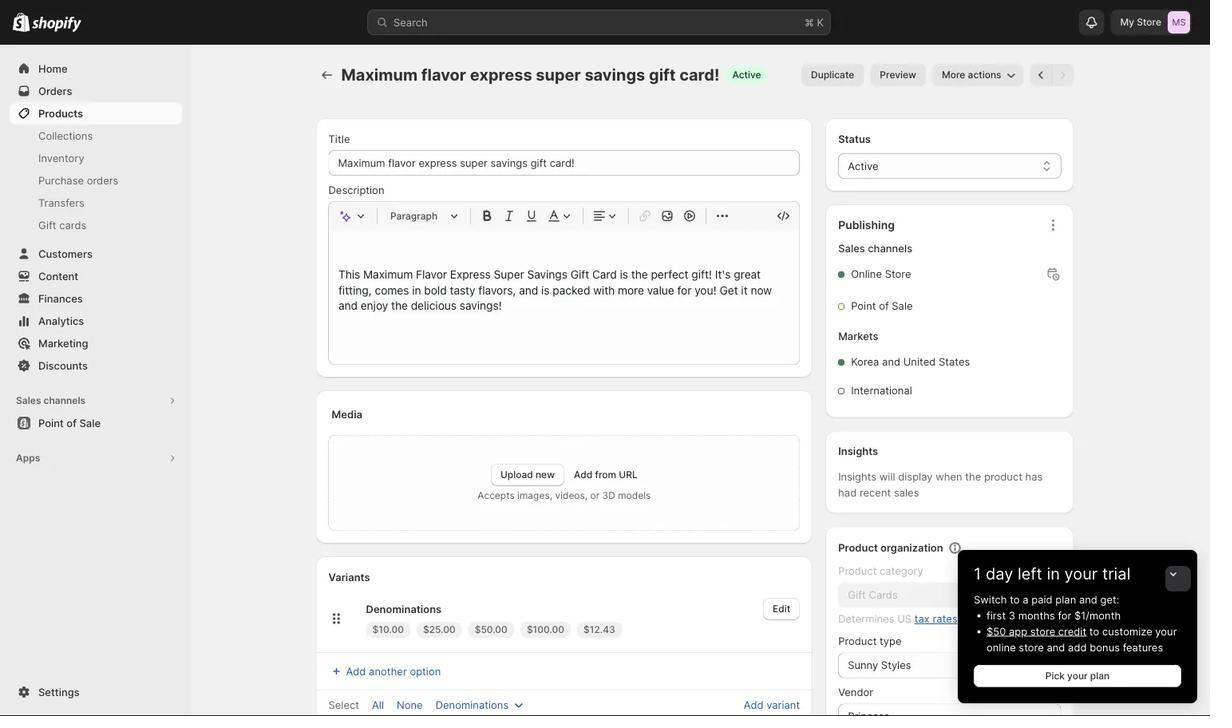 Task type: locate. For each thing, give the bounding box(es) containing it.
upload
[[501, 469, 533, 481]]

0 horizontal spatial active
[[733, 69, 762, 81]]

product organization
[[839, 542, 944, 554]]

super
[[536, 65, 581, 85]]

content link
[[10, 265, 182, 288]]

inventory
[[38, 152, 84, 164]]

description
[[329, 184, 385, 196]]

active for status
[[848, 160, 879, 172]]

sale down sales channels button
[[79, 417, 101, 429]]

images,
[[518, 490, 553, 502]]

insights for insights will display when the product has had recent sales
[[839, 471, 877, 483]]

0 vertical spatial point
[[851, 300, 877, 312]]

denominations inside dropdown button
[[436, 699, 509, 711]]

media
[[332, 408, 363, 420]]

to left a
[[1010, 593, 1020, 606]]

0 horizontal spatial plan
[[1056, 593, 1077, 606]]

store for my store
[[1137, 16, 1162, 28]]

my store
[[1121, 16, 1162, 28]]

0 vertical spatial product
[[839, 542, 878, 554]]

active for maximum flavor express super savings gift card!
[[733, 69, 762, 81]]

day
[[986, 564, 1014, 584]]

settings link
[[10, 681, 182, 704]]

to down $1/month
[[1090, 625, 1100, 638]]

1 vertical spatial of
[[67, 417, 77, 429]]

next image
[[1055, 67, 1071, 83]]

1 vertical spatial point of sale
[[38, 417, 101, 429]]

and inside to customize your online store and add bonus features
[[1047, 641, 1066, 654]]

0 horizontal spatial sale
[[79, 417, 101, 429]]

1 vertical spatial channels
[[44, 395, 86, 407]]

2 vertical spatial and
[[1047, 641, 1066, 654]]

0 vertical spatial sale
[[892, 300, 913, 312]]

0 horizontal spatial point
[[38, 417, 64, 429]]

to inside to customize your online store and add bonus features
[[1090, 625, 1100, 638]]

sale down online store
[[892, 300, 913, 312]]

0 horizontal spatial to
[[1010, 593, 1020, 606]]

tax
[[915, 613, 930, 625]]

1 vertical spatial store
[[885, 268, 912, 280]]

product down product organization
[[839, 565, 877, 577]]

united
[[904, 356, 936, 368]]

active down status
[[848, 160, 879, 172]]

insights will display when the product has had recent sales
[[839, 471, 1043, 499]]

plan up for
[[1056, 593, 1077, 606]]

0 vertical spatial denominations
[[366, 603, 442, 615]]

1 vertical spatial to
[[1090, 625, 1100, 638]]

of down sales channels button
[[67, 417, 77, 429]]

product down determines
[[839, 635, 877, 648]]

store right online
[[885, 268, 912, 280]]

2 horizontal spatial add
[[744, 699, 764, 711]]

and for switch
[[1080, 593, 1098, 606]]

channels up online store
[[868, 242, 913, 255]]

us
[[898, 613, 912, 625]]

purchase orders link
[[10, 169, 182, 192]]

1 insights from the top
[[839, 445, 879, 458]]

accepts
[[478, 490, 515, 502]]

Product category text field
[[839, 583, 1062, 608]]

1 horizontal spatial add
[[574, 469, 593, 481]]

and
[[883, 356, 901, 368], [1080, 593, 1098, 606], [1047, 641, 1066, 654]]

1 horizontal spatial and
[[1047, 641, 1066, 654]]

1 vertical spatial sale
[[79, 417, 101, 429]]

0 vertical spatial active
[[733, 69, 762, 81]]

$25.00
[[423, 624, 456, 636]]

add inside "button"
[[744, 699, 764, 711]]

add for add from url
[[574, 469, 593, 481]]

publishing
[[839, 218, 895, 232]]

apps
[[16, 452, 40, 464]]

1 horizontal spatial point
[[851, 300, 877, 312]]

add left from
[[574, 469, 593, 481]]

your right in
[[1065, 564, 1098, 584]]

your inside dropdown button
[[1065, 564, 1098, 584]]

2 vertical spatial your
[[1068, 670, 1088, 682]]

$50.00
[[475, 624, 508, 636]]

sales down discounts
[[16, 395, 41, 407]]

0 vertical spatial insights
[[839, 445, 879, 458]]

1 vertical spatial sales channels
[[16, 395, 86, 407]]

sales channels inside button
[[16, 395, 86, 407]]

all
[[372, 699, 384, 711]]

denominations button
[[426, 694, 536, 716]]

insights
[[839, 445, 879, 458], [839, 471, 877, 483]]

point of sale button
[[0, 412, 192, 434]]

plan down bonus
[[1091, 670, 1110, 682]]

variant
[[767, 699, 800, 711]]

1 vertical spatial plan
[[1091, 670, 1110, 682]]

edit button
[[763, 598, 800, 621]]

international
[[851, 385, 913, 397]]

add from url button
[[574, 469, 638, 481]]

product for product type
[[839, 635, 877, 648]]

1 vertical spatial active
[[848, 160, 879, 172]]

add left another
[[346, 665, 366, 678]]

0 vertical spatial sales
[[839, 242, 866, 255]]

0 vertical spatial add
[[574, 469, 593, 481]]

channels down discounts
[[44, 395, 86, 407]]

and left add
[[1047, 641, 1066, 654]]

1 vertical spatial insights
[[839, 471, 877, 483]]

1 vertical spatial add
[[346, 665, 366, 678]]

settings
[[38, 686, 80, 698]]

1 horizontal spatial channels
[[868, 242, 913, 255]]

active right card!
[[733, 69, 762, 81]]

1 vertical spatial and
[[1080, 593, 1098, 606]]

⌘ k
[[805, 16, 824, 28]]

0 horizontal spatial add
[[346, 665, 366, 678]]

1 horizontal spatial to
[[1090, 625, 1100, 638]]

point of sale down online store
[[851, 300, 913, 312]]

0 vertical spatial channels
[[868, 242, 913, 255]]

$12.43
[[584, 624, 616, 636]]

markets
[[839, 330, 879, 343]]

1 horizontal spatial point of sale
[[851, 300, 913, 312]]

sales channels
[[839, 242, 913, 255], [16, 395, 86, 407]]

store right my
[[1137, 16, 1162, 28]]

1 vertical spatial denominations
[[436, 699, 509, 711]]

0 vertical spatial your
[[1065, 564, 1098, 584]]

of
[[879, 300, 889, 312], [67, 417, 77, 429]]

1 vertical spatial sales
[[16, 395, 41, 407]]

new
[[536, 469, 555, 481]]

1 vertical spatial store
[[1019, 641, 1044, 654]]

$50
[[987, 625, 1007, 638]]

product up product category
[[839, 542, 878, 554]]

in
[[1047, 564, 1061, 584]]

sales
[[839, 242, 866, 255], [16, 395, 41, 407]]

orders link
[[10, 80, 182, 102]]

point of sale down sales channels button
[[38, 417, 101, 429]]

maximum flavor express super savings gift card!
[[341, 65, 720, 85]]

your inside to customize your online store and add bonus features
[[1156, 625, 1178, 638]]

channels inside button
[[44, 395, 86, 407]]

0 horizontal spatial of
[[67, 417, 77, 429]]

korea
[[851, 356, 880, 368]]

0 vertical spatial store
[[1137, 16, 1162, 28]]

2 product from the top
[[839, 565, 877, 577]]

2 horizontal spatial and
[[1080, 593, 1098, 606]]

0 vertical spatial sales channels
[[839, 242, 913, 255]]

when
[[936, 471, 963, 483]]

0 horizontal spatial store
[[885, 268, 912, 280]]

0 horizontal spatial sales
[[16, 395, 41, 407]]

1 horizontal spatial active
[[848, 160, 879, 172]]

0 vertical spatial of
[[879, 300, 889, 312]]

add left variant
[[744, 699, 764, 711]]

sales channels down discounts
[[16, 395, 86, 407]]

0 horizontal spatial sales channels
[[16, 395, 86, 407]]

discounts link
[[10, 355, 182, 377]]

1 product from the top
[[839, 542, 878, 554]]

credit
[[1059, 625, 1087, 638]]

paragraph button
[[384, 206, 464, 226]]

0 vertical spatial and
[[883, 356, 901, 368]]

3 product from the top
[[839, 635, 877, 648]]

finances link
[[10, 288, 182, 310]]

gift
[[38, 219, 56, 231]]

search
[[394, 16, 428, 28]]

denominations down the option on the left of page
[[436, 699, 509, 711]]

insights inside insights will display when the product has had recent sales
[[839, 471, 877, 483]]

add from url
[[574, 469, 638, 481]]

card!
[[680, 65, 720, 85]]

sales channels button
[[10, 390, 182, 412]]

2 vertical spatial product
[[839, 635, 877, 648]]

1 horizontal spatial store
[[1137, 16, 1162, 28]]

0 vertical spatial point of sale
[[851, 300, 913, 312]]

2 vertical spatial add
[[744, 699, 764, 711]]

1 vertical spatial your
[[1156, 625, 1178, 638]]

content
[[38, 270, 78, 282]]

and up $1/month
[[1080, 593, 1098, 606]]

your up the features
[[1156, 625, 1178, 638]]

your right pick
[[1068, 670, 1088, 682]]

finances
[[38, 292, 83, 305]]

0 horizontal spatial channels
[[44, 395, 86, 407]]

analytics link
[[10, 310, 182, 332]]

first 3 months for $1/month
[[987, 609, 1121, 622]]

store down $50 app store credit on the right of page
[[1019, 641, 1044, 654]]

customers
[[38, 248, 93, 260]]

none
[[397, 699, 423, 711]]

upload new
[[501, 469, 555, 481]]

k
[[817, 16, 824, 28]]

sales down publishing
[[839, 242, 866, 255]]

had
[[839, 487, 857, 499]]

gift
[[649, 65, 676, 85]]

and for to
[[1047, 641, 1066, 654]]

features
[[1123, 641, 1164, 654]]

orders
[[38, 85, 72, 97]]

of down online store
[[879, 300, 889, 312]]

Product type text field
[[839, 653, 1062, 678]]

sales channels down publishing
[[839, 242, 913, 255]]

shopify image
[[32, 16, 82, 32]]

1 horizontal spatial sale
[[892, 300, 913, 312]]

add inside button
[[346, 665, 366, 678]]

collections
[[38, 129, 93, 142]]

denominations
[[366, 603, 442, 615], [436, 699, 509, 711]]

2 insights from the top
[[839, 471, 877, 483]]

all button
[[363, 694, 394, 716]]

point up "markets"
[[851, 300, 877, 312]]

denominations up the $10.00
[[366, 603, 442, 615]]

pick
[[1046, 670, 1065, 682]]

store down months
[[1031, 625, 1056, 638]]

display
[[899, 471, 933, 483]]

add variant
[[744, 699, 800, 711]]

switch
[[974, 593, 1008, 606]]

0 horizontal spatial point of sale
[[38, 417, 101, 429]]

point up apps on the left bottom of page
[[38, 417, 64, 429]]

customers link
[[10, 243, 182, 265]]

1 vertical spatial product
[[839, 565, 877, 577]]

preview
[[880, 69, 917, 81]]

0 vertical spatial to
[[1010, 593, 1020, 606]]

and right korea
[[883, 356, 901, 368]]

1 vertical spatial point
[[38, 417, 64, 429]]



Task type: vqa. For each thing, say whether or not it's contained in the screenshot.
1
yes



Task type: describe. For each thing, give the bounding box(es) containing it.
0 horizontal spatial and
[[883, 356, 901, 368]]

title
[[329, 133, 350, 145]]

marketing
[[38, 337, 88, 349]]

1 horizontal spatial sales
[[839, 242, 866, 255]]

insights for insights
[[839, 445, 879, 458]]

transfers
[[38, 196, 84, 209]]

collections link
[[10, 125, 182, 147]]

gift cards
[[38, 219, 87, 231]]

product for product organization
[[839, 542, 878, 554]]

point of sale link
[[10, 412, 182, 434]]

savings
[[585, 65, 646, 85]]

transfers link
[[10, 192, 182, 214]]

3d
[[603, 490, 616, 502]]

more actions
[[942, 69, 1002, 81]]

customize
[[1103, 625, 1153, 638]]

$10.00
[[373, 624, 404, 636]]

months
[[1019, 609, 1056, 622]]

models
[[618, 490, 651, 502]]

edit
[[773, 603, 791, 615]]

accepts images, videos, or 3d models
[[478, 490, 651, 502]]

switch to a paid plan and get:
[[974, 593, 1120, 606]]

duplicate
[[811, 69, 855, 81]]

Title text field
[[329, 150, 800, 176]]

$50 app store credit
[[987, 625, 1087, 638]]

product category
[[839, 565, 924, 577]]

home
[[38, 62, 68, 75]]

1 horizontal spatial of
[[879, 300, 889, 312]]

1 day left in your trial button
[[958, 550, 1198, 584]]

store inside to customize your online store and add bonus features
[[1019, 641, 1044, 654]]

maximum
[[341, 65, 418, 85]]

gift cards link
[[10, 214, 182, 236]]

purchase orders
[[38, 174, 118, 186]]

tax rates link
[[915, 613, 958, 625]]

more actions button
[[933, 64, 1024, 86]]

product type
[[839, 635, 902, 648]]

point inside button
[[38, 417, 64, 429]]

my store image
[[1168, 11, 1191, 34]]

online
[[987, 641, 1016, 654]]

discounts
[[38, 359, 88, 372]]

app
[[1009, 625, 1028, 638]]

3
[[1009, 609, 1016, 622]]

will
[[880, 471, 896, 483]]

Vendor text field
[[839, 704, 1062, 716]]

add
[[1069, 641, 1087, 654]]

flavor
[[422, 65, 466, 85]]

orders
[[87, 174, 118, 186]]

sale inside button
[[79, 417, 101, 429]]

first
[[987, 609, 1006, 622]]

add for add variant
[[744, 699, 764, 711]]

paid
[[1032, 593, 1053, 606]]

apps button
[[10, 447, 182, 470]]

online store
[[851, 268, 912, 280]]

of inside button
[[67, 417, 77, 429]]

upload new button
[[491, 464, 565, 486]]

express
[[470, 65, 532, 85]]

analytics
[[38, 315, 84, 327]]

pick your plan link
[[974, 665, 1182, 688]]

rates
[[933, 613, 958, 625]]

organization
[[881, 542, 944, 554]]

has
[[1026, 471, 1043, 483]]

left
[[1018, 564, 1043, 584]]

the
[[966, 471, 982, 483]]

shopify image
[[13, 12, 30, 32]]

vendor
[[839, 686, 874, 699]]

trial
[[1103, 564, 1131, 584]]

states
[[939, 356, 971, 368]]

point of sale inside button
[[38, 417, 101, 429]]

sales inside button
[[16, 395, 41, 407]]

1 horizontal spatial plan
[[1091, 670, 1110, 682]]

product for product category
[[839, 565, 877, 577]]

actions
[[968, 69, 1002, 81]]

1 horizontal spatial sales channels
[[839, 242, 913, 255]]

variants
[[329, 571, 370, 583]]

products
[[38, 107, 83, 119]]

korea and united states
[[851, 356, 971, 368]]

0 vertical spatial plan
[[1056, 593, 1077, 606]]

add another option
[[346, 665, 441, 678]]

cards
[[59, 219, 87, 231]]

add for add another option
[[346, 665, 366, 678]]

1 day left in your trial element
[[958, 592, 1198, 704]]

videos,
[[555, 490, 588, 502]]

product
[[985, 471, 1023, 483]]

another
[[369, 665, 407, 678]]

home link
[[10, 58, 182, 80]]

store for online store
[[885, 268, 912, 280]]

add another option button
[[319, 660, 451, 683]]

purchase
[[38, 174, 84, 186]]

pick your plan
[[1046, 670, 1110, 682]]

recent
[[860, 487, 891, 499]]

0 vertical spatial store
[[1031, 625, 1056, 638]]



